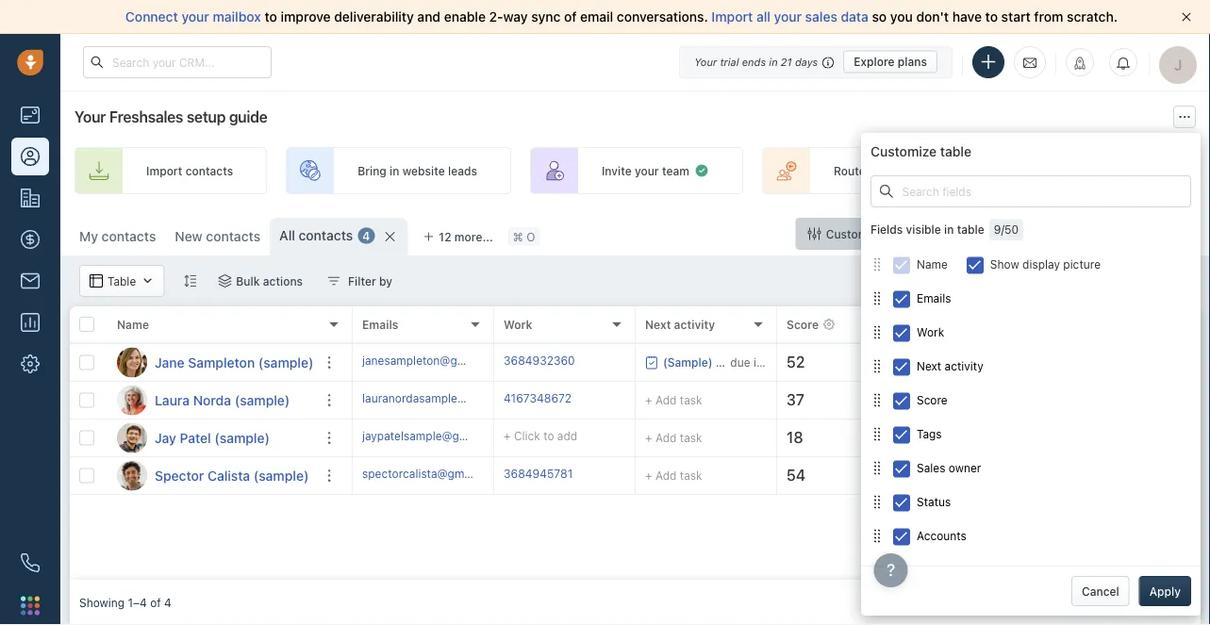 Task type: locate. For each thing, give the bounding box(es) containing it.
tags down emails 'button'
[[928, 318, 954, 331]]

table down route leads to your team
[[887, 227, 915, 241]]

row group containing 52
[[353, 344, 1210, 495]]

spectorcalista@gmail.com 3684945781
[[362, 467, 573, 481]]

name down 'visible'
[[917, 258, 948, 271]]

jay patel (sample) link
[[155, 429, 270, 448]]

owner
[[949, 462, 981, 475]]

1 vertical spatial score
[[917, 394, 948, 407]]

grid
[[70, 307, 1210, 580]]

1 horizontal spatial 4
[[363, 229, 370, 242]]

1 vertical spatial activity
[[945, 360, 984, 373]]

in right 'visible'
[[944, 223, 954, 236]]

apply button
[[1139, 576, 1191, 607]]

sales owner button
[[871, 451, 1191, 485]]

click for 52
[[939, 356, 965, 369]]

import contacts button
[[936, 218, 1058, 250]]

invite your team
[[602, 164, 690, 177]]

your left freshsales
[[75, 108, 106, 126]]

customize table down route leads to your team link
[[826, 227, 915, 241]]

press space to select this row. row
[[70, 344, 353, 382], [353, 344, 1210, 382], [70, 382, 353, 420], [353, 382, 1210, 420], [70, 420, 353, 458], [353, 420, 1210, 458], [70, 458, 353, 495], [353, 458, 1210, 495]]

0 vertical spatial + add task
[[645, 394, 702, 407]]

+ add task
[[645, 394, 702, 407], [645, 432, 702, 445], [645, 469, 702, 483]]

0 vertical spatial add
[[656, 394, 677, 407]]

2 vertical spatial import
[[962, 227, 998, 241]]

start
[[1002, 9, 1031, 25]]

1 + add task from the top
[[645, 394, 702, 407]]

jaypatelsample@gmail.com + click to add
[[362, 430, 578, 443]]

your up 'visible'
[[915, 164, 940, 177]]

contacts right my
[[102, 229, 156, 244]]

1 horizontal spatial next
[[917, 360, 942, 373]]

my contacts button
[[70, 218, 165, 256], [79, 229, 156, 244]]

/
[[1001, 223, 1005, 236]]

+ click to add for 37
[[928, 394, 1002, 407]]

score up 52
[[787, 318, 819, 331]]

emails down 'visible'
[[917, 292, 951, 305]]

to right the route
[[901, 164, 912, 177]]

0 vertical spatial of
[[564, 9, 577, 25]]

name up j image
[[117, 318, 149, 331]]

container_wx8msf4aqz5i3rn1 image
[[880, 185, 893, 198], [90, 275, 103, 288], [871, 292, 884, 305], [871, 360, 884, 373], [871, 394, 884, 407], [871, 428, 884, 441]]

0 vertical spatial activity
[[674, 318, 715, 331]]

54
[[787, 467, 806, 485]]

explore plans link
[[844, 50, 938, 73]]

2 + add task from the top
[[645, 432, 702, 445]]

1 horizontal spatial your
[[694, 56, 717, 68]]

3684932360 link
[[504, 353, 575, 373]]

3684932360
[[504, 354, 575, 367]]

container_wx8msf4aqz5i3rn1 image inside next activity button
[[871, 360, 884, 373]]

phone element
[[11, 544, 49, 582]]

1 horizontal spatial team
[[943, 164, 970, 177]]

j image
[[117, 423, 147, 453]]

filter by
[[348, 275, 392, 288]]

add for 37
[[656, 394, 677, 407]]

1 leads from the left
[[448, 164, 477, 177]]

4
[[363, 229, 370, 242], [164, 596, 171, 609]]

status
[[917, 495, 951, 509]]

container_wx8msf4aqz5i3rn1 image inside score button
[[871, 394, 884, 407]]

press space to select this row. row containing 54
[[353, 458, 1210, 495]]

1 vertical spatial + add task
[[645, 432, 702, 445]]

press space to select this row. row containing jane sampleton (sample)
[[70, 344, 353, 382]]

you
[[890, 9, 913, 25]]

lauranordasample@gmail.com
[[362, 392, 522, 405]]

4 inside the all contacts 4
[[363, 229, 370, 242]]

next inside next activity button
[[917, 360, 942, 373]]

emails
[[917, 292, 951, 305], [362, 318, 398, 331]]

container_wx8msf4aqz5i3rn1 image for next activity
[[871, 360, 884, 373]]

name
[[917, 258, 948, 271], [117, 318, 149, 331]]

container_wx8msf4aqz5i3rn1 image inside customize table button
[[808, 227, 821, 241]]

+ click to add for 54
[[928, 469, 1002, 482]]

j image
[[117, 348, 147, 378]]

to down work button
[[968, 356, 979, 369]]

0 vertical spatial name
[[917, 258, 948, 271]]

connect your mailbox to improve deliverability and enable 2-way sync of email conversations. import all your sales data so you don't have to start from scratch.
[[125, 9, 1118, 25]]

0 horizontal spatial name
[[117, 318, 149, 331]]

container_wx8msf4aqz5i3rn1 image right 18
[[871, 428, 884, 441]]

0 vertical spatial import contacts
[[146, 164, 233, 177]]

table
[[108, 274, 136, 288]]

0 vertical spatial score
[[787, 318, 819, 331]]

container_wx8msf4aqz5i3rn1 image inside invite your team link
[[694, 163, 709, 178]]

work
[[504, 318, 533, 331], [917, 326, 945, 339]]

leads right website
[[448, 164, 477, 177]]

next
[[645, 318, 671, 331], [917, 360, 942, 373]]

next activity
[[645, 318, 715, 331], [917, 360, 984, 373]]

+ click to add
[[928, 356, 1002, 369], [928, 394, 1002, 407], [928, 432, 1002, 445], [928, 469, 1002, 482]]

(sample) right calista
[[254, 468, 309, 483]]

container_wx8msf4aqz5i3rn1 image left table
[[90, 275, 103, 288]]

style_myh0__igzzd8unmi image
[[183, 275, 196, 288]]

setup
[[187, 108, 226, 126]]

customize up route leads to your team
[[871, 144, 937, 159]]

in right bring
[[390, 164, 399, 177]]

4 right 1–4
[[164, 596, 171, 609]]

your right all
[[774, 9, 802, 25]]

1 vertical spatial import contacts
[[962, 227, 1049, 241]]

0 horizontal spatial of
[[150, 596, 161, 609]]

container_wx8msf4aqz5i3rn1 image inside emails 'button'
[[871, 292, 884, 305]]

0 vertical spatial in
[[769, 56, 778, 68]]

task for 37
[[680, 394, 702, 407]]

0 horizontal spatial activity
[[674, 318, 715, 331]]

4 up filter by
[[363, 229, 370, 242]]

1 add from the top
[[656, 394, 677, 407]]

s image
[[117, 461, 147, 491]]

emails inside 'button'
[[917, 292, 951, 305]]

press space to select this row. row up 37
[[353, 344, 1210, 382]]

2 leads from the left
[[869, 164, 898, 177]]

sales
[[805, 9, 838, 25], [1134, 164, 1162, 177]]

import contacts inside import contacts "button"
[[962, 227, 1049, 241]]

1 vertical spatial customize table
[[826, 227, 915, 241]]

1 horizontal spatial work
[[917, 326, 945, 339]]

0 horizontal spatial sales
[[805, 9, 838, 25]]

1 horizontal spatial score
[[917, 394, 948, 407]]

0 vertical spatial customize
[[871, 144, 937, 159]]

press space to select this row. row down the norda
[[70, 420, 353, 458]]

press space to select this row. row down jay patel (sample) link
[[70, 458, 353, 495]]

1 horizontal spatial in
[[769, 56, 778, 68]]

0 horizontal spatial work
[[504, 318, 533, 331]]

add up sales owner button
[[982, 432, 1002, 445]]

2 task from the top
[[680, 432, 702, 445]]

import contacts up show
[[962, 227, 1049, 241]]

task for 54
[[680, 469, 702, 483]]

0 vertical spatial tags
[[928, 318, 954, 331]]

container_wx8msf4aqz5i3rn1 image inside tags button
[[871, 428, 884, 441]]

1 vertical spatial next
[[917, 360, 942, 373]]

invite
[[602, 164, 632, 177]]

container_wx8msf4aqz5i3rn1 image inside filter by button
[[327, 275, 341, 288]]

contacts right new
[[206, 229, 260, 244]]

2 vertical spatial + add task
[[645, 469, 702, 483]]

4167348672 link
[[504, 390, 572, 411]]

sales right create
[[1134, 164, 1162, 177]]

mailbox
[[213, 9, 261, 25]]

0 horizontal spatial next
[[645, 318, 671, 331]]

laura
[[155, 392, 190, 408]]

0 vertical spatial next
[[645, 318, 671, 331]]

0 vertical spatial 4
[[363, 229, 370, 242]]

0 horizontal spatial emails
[[362, 318, 398, 331]]

of right 1–4
[[150, 596, 161, 609]]

0 vertical spatial task
[[680, 394, 702, 407]]

1 row group from the left
[[70, 344, 353, 495]]

2 vertical spatial task
[[680, 469, 702, 483]]

1 horizontal spatial next activity
[[917, 360, 984, 373]]

1 horizontal spatial name
[[917, 258, 948, 271]]

add right owner
[[982, 469, 1002, 482]]

bulk actions
[[236, 275, 303, 288]]

3 task from the top
[[680, 469, 702, 483]]

0 horizontal spatial in
[[390, 164, 399, 177]]

score button
[[871, 383, 1191, 417]]

container_wx8msf4aqz5i3rn1 image down customize table button
[[871, 292, 884, 305]]

team right invite
[[662, 164, 690, 177]]

sales left the data
[[805, 9, 838, 25]]

bring
[[358, 164, 387, 177]]

2 vertical spatial add
[[656, 469, 677, 483]]

score up sales
[[917, 394, 948, 407]]

picture
[[1063, 258, 1101, 271]]

import contacts
[[146, 164, 233, 177], [962, 227, 1049, 241]]

1 vertical spatial of
[[150, 596, 161, 609]]

add up tags button
[[982, 394, 1002, 407]]

add down work button
[[982, 356, 1002, 369]]

0 vertical spatial next activity
[[645, 318, 715, 331]]

0 horizontal spatial team
[[662, 164, 690, 177]]

emails inside grid
[[362, 318, 398, 331]]

1 horizontal spatial leads
[[869, 164, 898, 177]]

0 horizontal spatial next activity
[[645, 318, 715, 331]]

0 horizontal spatial import contacts
[[146, 164, 233, 177]]

container_wx8msf4aqz5i3rn1 image inside table dropdown button
[[141, 275, 154, 288]]

task for 18
[[680, 432, 702, 445]]

container_wx8msf4aqz5i3rn1 image inside bulk actions button
[[218, 275, 231, 288]]

showing
[[79, 596, 125, 609]]

all contacts 4
[[279, 228, 370, 243]]

visible
[[906, 223, 941, 236]]

activity inside button
[[945, 360, 984, 373]]

name inside column header
[[117, 318, 149, 331]]

import all your sales data link
[[712, 9, 872, 25]]

0 horizontal spatial import
[[146, 164, 182, 177]]

contacts down setup
[[186, 164, 233, 177]]

container_wx8msf4aqz5i3rn1 image inside work button
[[871, 326, 884, 339]]

1 horizontal spatial import contacts
[[962, 227, 1049, 241]]

1 vertical spatial sales
[[1134, 164, 1162, 177]]

add for 18
[[982, 432, 1002, 445]]

all contacts link
[[279, 226, 353, 245]]

leads right the route
[[869, 164, 898, 177]]

in
[[769, 56, 778, 68], [390, 164, 399, 177], [944, 223, 954, 236]]

show
[[990, 258, 1020, 271]]

work inside grid
[[504, 318, 533, 331]]

container_wx8msf4aqz5i3rn1 image inside 'status' button
[[871, 496, 884, 509]]

conversations.
[[617, 9, 708, 25]]

(sample) down the jane sampleton (sample) link
[[235, 392, 290, 408]]

tags up sales
[[917, 428, 942, 441]]

0 horizontal spatial 4
[[164, 596, 171, 609]]

press space to select this row. row up "jay patel (sample)"
[[70, 382, 353, 420]]

2 + click to add from the top
[[928, 394, 1002, 407]]

0 horizontal spatial score
[[787, 318, 819, 331]]

1 vertical spatial tags
[[917, 428, 942, 441]]

Search your CRM... text field
[[83, 46, 272, 78]]

emails button
[[871, 281, 1191, 315]]

so
[[872, 9, 887, 25]]

1 horizontal spatial activity
[[945, 360, 984, 373]]

add for 54
[[982, 469, 1002, 482]]

accounts button
[[871, 519, 1191, 553]]

import inside "button"
[[962, 227, 998, 241]]

customize table up route leads to your team
[[871, 144, 972, 159]]

container_wx8msf4aqz5i3rn1 image inside accounts button
[[871, 529, 884, 543]]

4 + click to add from the top
[[928, 469, 1002, 482]]

1 vertical spatial in
[[390, 164, 399, 177]]

1 vertical spatial name
[[117, 318, 149, 331]]

0 vertical spatial your
[[694, 56, 717, 68]]

plans
[[898, 55, 927, 68]]

of
[[564, 9, 577, 25], [150, 596, 161, 609]]

have
[[953, 9, 982, 25]]

in left 21
[[769, 56, 778, 68]]

0 horizontal spatial your
[[75, 108, 106, 126]]

1 vertical spatial import
[[146, 164, 182, 177]]

1 vertical spatial your
[[75, 108, 106, 126]]

0 vertical spatial import
[[712, 9, 753, 25]]

(sample)
[[258, 355, 314, 370], [235, 392, 290, 408], [215, 430, 270, 446], [254, 468, 309, 483]]

contacts inside "import contacts" link
[[186, 164, 233, 177]]

phone image
[[21, 554, 40, 573]]

press space to select this row. row containing 18
[[353, 420, 1210, 458]]

add down "4167348672" link
[[557, 430, 578, 443]]

to right mailbox
[[265, 9, 277, 25]]

row group
[[70, 344, 353, 495], [353, 344, 1210, 495]]

your left mailbox
[[182, 9, 209, 25]]

import down your freshsales setup guide
[[146, 164, 182, 177]]

1 horizontal spatial of
[[564, 9, 577, 25]]

3 + add task from the top
[[645, 469, 702, 483]]

of right sync at the top left of the page
[[564, 9, 577, 25]]

(sample) for jay patel (sample)
[[215, 430, 270, 446]]

to right sales
[[968, 469, 979, 482]]

press space to select this row. row down 18
[[353, 458, 1210, 495]]

your left trial
[[694, 56, 717, 68]]

2-
[[489, 9, 503, 25]]

import left / in the right top of the page
[[962, 227, 998, 241]]

3 + click to add from the top
[[928, 432, 1002, 445]]

fields visible in table 9 / 50
[[871, 223, 1019, 236]]

2 vertical spatial in
[[944, 223, 954, 236]]

0 vertical spatial customize table
[[871, 144, 972, 159]]

1 vertical spatial add
[[656, 432, 677, 445]]

2 add from the top
[[656, 432, 677, 445]]

row group containing jane sampleton (sample)
[[70, 344, 353, 495]]

container_wx8msf4aqz5i3rn1 image
[[694, 163, 709, 178], [808, 227, 821, 241], [871, 258, 884, 271], [141, 275, 154, 288], [218, 275, 231, 288], [327, 275, 341, 288], [871, 326, 884, 339], [645, 356, 658, 369], [871, 462, 884, 475], [871, 496, 884, 509], [871, 529, 884, 543]]

0 horizontal spatial leads
[[448, 164, 477, 177]]

0 vertical spatial sales
[[805, 9, 838, 25]]

customize down the route
[[826, 227, 884, 241]]

50
[[1005, 223, 1019, 236]]

customize table
[[871, 144, 972, 159], [826, 227, 915, 241]]

container_wx8msf4aqz5i3rn1 image right 37
[[871, 394, 884, 407]]

(sample) up spector calista (sample)
[[215, 430, 270, 446]]

import contacts down setup
[[146, 164, 233, 177]]

ends
[[742, 56, 766, 68]]

21
[[781, 56, 792, 68]]

accounts
[[917, 529, 967, 543]]

norda
[[193, 392, 231, 408]]

contacts up display
[[1001, 227, 1049, 241]]

1 vertical spatial next activity
[[917, 360, 984, 373]]

spector calista (sample)
[[155, 468, 309, 483]]

+ click to add for 52
[[928, 356, 1002, 369]]

your for your freshsales setup guide
[[75, 108, 106, 126]]

table button
[[79, 265, 164, 297]]

leads
[[448, 164, 477, 177], [869, 164, 898, 177]]

1 vertical spatial customize
[[826, 227, 884, 241]]

task
[[680, 394, 702, 407], [680, 432, 702, 445], [680, 469, 702, 483]]

showing 1–4 of 4
[[79, 596, 171, 609]]

container_wx8msf4aqz5i3rn1 image right 52
[[871, 360, 884, 373]]

3 add from the top
[[656, 469, 677, 483]]

2 row group from the left
[[353, 344, 1210, 495]]

new contacts button
[[165, 218, 270, 256], [175, 229, 260, 244]]

email image
[[1024, 55, 1037, 70]]

team up fields visible in table 9 / 50
[[943, 164, 970, 177]]

your trial ends in 21 days
[[694, 56, 818, 68]]

3684945781 link
[[504, 466, 573, 486]]

press space to select this row. row up 18
[[353, 382, 1210, 420]]

score
[[787, 318, 819, 331], [917, 394, 948, 407]]

press space to select this row. row containing 52
[[353, 344, 1210, 382]]

2 horizontal spatial import
[[962, 227, 998, 241]]

actions
[[263, 275, 303, 288]]

1 task from the top
[[680, 394, 702, 407]]

1 vertical spatial task
[[680, 432, 702, 445]]

emails down by
[[362, 318, 398, 331]]

table
[[940, 144, 972, 159], [957, 223, 985, 236], [887, 227, 915, 241]]

freshsales
[[109, 108, 183, 126]]

import left all
[[712, 9, 753, 25]]

1 vertical spatial emails
[[362, 318, 398, 331]]

explore
[[854, 55, 895, 68]]

0 vertical spatial emails
[[917, 292, 951, 305]]

1 horizontal spatial emails
[[917, 292, 951, 305]]

press space to select this row. row up the norda
[[70, 344, 353, 382]]

create
[[1095, 164, 1131, 177]]

container_wx8msf4aqz5i3rn1 image for emails
[[871, 292, 884, 305]]

press space to select this row. row containing laura norda (sample)
[[70, 382, 353, 420]]

press space to select this row. row up 54
[[353, 420, 1210, 458]]

(sample) right sampleton
[[258, 355, 314, 370]]

sequenc
[[1165, 164, 1210, 177]]

1 + click to add from the top
[[928, 356, 1002, 369]]



Task type: describe. For each thing, give the bounding box(es) containing it.
tags inside button
[[917, 428, 942, 441]]

data
[[841, 9, 869, 25]]

invite your team link
[[530, 147, 743, 194]]

tags button
[[871, 417, 1191, 451]]

container_wx8msf4aqz5i3rn1 image for tags
[[871, 428, 884, 441]]

customize table inside button
[[826, 227, 915, 241]]

press space to select this row. row containing 37
[[353, 382, 1210, 420]]

spector
[[155, 468, 204, 483]]

route
[[834, 164, 866, 177]]

(sample) for jane sampleton (sample)
[[258, 355, 314, 370]]

click for 54
[[939, 469, 965, 482]]

connect
[[125, 9, 178, 25]]

import for import contacts "button"
[[962, 227, 998, 241]]

janesampleton@gmail.com link
[[362, 353, 505, 373]]

1 horizontal spatial import
[[712, 9, 753, 25]]

from
[[1034, 9, 1064, 25]]

score inside grid
[[787, 318, 819, 331]]

press space to select this row. row containing spector calista (sample)
[[70, 458, 353, 495]]

container_wx8msf4aqz5i3rn1 image inside table dropdown button
[[90, 275, 103, 288]]

by
[[379, 275, 392, 288]]

click for 37
[[939, 394, 965, 407]]

import for "import contacts" link
[[146, 164, 182, 177]]

name row
[[70, 307, 353, 344]]

patel
[[180, 430, 211, 446]]

to left start
[[985, 9, 998, 25]]

filter
[[348, 275, 376, 288]]

9
[[994, 223, 1001, 236]]

12 more...
[[439, 230, 493, 243]]

sales
[[917, 462, 946, 475]]

jane sampleton (sample)
[[155, 355, 314, 370]]

enable
[[444, 9, 486, 25]]

container_wx8msf4aqz5i3rn1 image down route leads to your team
[[880, 185, 893, 198]]

apply
[[1150, 585, 1181, 598]]

way
[[503, 9, 528, 25]]

Search fields field
[[871, 175, 1191, 208]]

1–4
[[128, 596, 147, 609]]

add for 52
[[982, 356, 1002, 369]]

fields
[[871, 223, 903, 236]]

to down "4167348672" link
[[544, 430, 554, 443]]

route leads to your team link
[[762, 147, 1004, 194]]

bulk
[[236, 275, 260, 288]]

sync
[[531, 9, 561, 25]]

1 team from the left
[[662, 164, 690, 177]]

52
[[787, 353, 805, 371]]

contacts inside import contacts "button"
[[1001, 227, 1049, 241]]

add for 54
[[656, 469, 677, 483]]

create sales sequenc
[[1095, 164, 1210, 177]]

table up route leads to your team
[[940, 144, 972, 159]]

grid containing 52
[[70, 307, 1210, 580]]

1 vertical spatial 4
[[164, 596, 171, 609]]

table left 9
[[957, 223, 985, 236]]

new
[[175, 229, 203, 244]]

work inside button
[[917, 326, 945, 339]]

improve
[[281, 9, 331, 25]]

(sample) for spector calista (sample)
[[254, 468, 309, 483]]

add for 37
[[982, 394, 1002, 407]]

+ add task for 18
[[645, 432, 702, 445]]

customize inside button
[[826, 227, 884, 241]]

days
[[795, 56, 818, 68]]

container_wx8msf4aqz5i3rn1 image for score
[[871, 394, 884, 407]]

bring in website leads
[[358, 164, 477, 177]]

+ add task for 54
[[645, 469, 702, 483]]

3684945781
[[504, 467, 573, 481]]

sales owner
[[917, 462, 981, 475]]

to up owner
[[968, 432, 979, 445]]

jane
[[155, 355, 185, 370]]

to up tags button
[[968, 394, 979, 407]]

scratch.
[[1067, 9, 1118, 25]]

all
[[279, 228, 295, 243]]

o
[[527, 230, 535, 243]]

score inside button
[[917, 394, 948, 407]]

4167348672
[[504, 392, 572, 405]]

bulk actions button
[[206, 265, 315, 297]]

jay patel (sample)
[[155, 430, 270, 446]]

spectorcalista@gmail.com link
[[362, 466, 502, 486]]

connect your mailbox link
[[125, 9, 265, 25]]

container_wx8msf4aqz5i3rn1 image inside sales owner button
[[871, 462, 884, 475]]

freshworks switcher image
[[21, 596, 40, 615]]

import contacts for import contacts "button"
[[962, 227, 1049, 241]]

table inside button
[[887, 227, 915, 241]]

cancel button
[[1072, 576, 1130, 607]]

show display picture
[[990, 258, 1101, 271]]

your for your trial ends in 21 days
[[694, 56, 717, 68]]

customize table button
[[796, 218, 927, 250]]

and
[[417, 9, 441, 25]]

tags inside grid
[[928, 318, 954, 331]]

+ add task for 37
[[645, 394, 702, 407]]

work button
[[871, 315, 1191, 349]]

next inside grid
[[645, 318, 671, 331]]

l image
[[117, 385, 147, 416]]

my contacts
[[79, 229, 156, 244]]

import contacts link
[[75, 147, 267, 194]]

jane sampleton (sample) link
[[155, 353, 314, 372]]

press space to select this row. row containing jay patel (sample)
[[70, 420, 353, 458]]

jay
[[155, 430, 176, 446]]

2 horizontal spatial in
[[944, 223, 954, 236]]

37
[[787, 391, 805, 409]]

add for 18
[[656, 432, 677, 445]]

janesampleton@gmail.com 3684932360
[[362, 354, 575, 367]]

contacts right all
[[299, 228, 353, 243]]

(sample) for laura norda (sample)
[[235, 392, 290, 408]]

next activity button
[[871, 349, 1191, 383]]

your freshsales setup guide
[[75, 108, 267, 126]]

close image
[[1182, 12, 1191, 22]]

2 team from the left
[[943, 164, 970, 177]]

⌘
[[513, 230, 523, 243]]

cancel
[[1082, 585, 1120, 598]]

your right invite
[[635, 164, 659, 177]]

calista
[[208, 468, 250, 483]]

next activity inside button
[[917, 360, 984, 373]]

lauranordasample@gmail.com link
[[362, 390, 522, 411]]

jaypatelsample@gmail.com
[[362, 430, 507, 443]]

import contacts for "import contacts" link
[[146, 164, 233, 177]]

don't
[[916, 9, 949, 25]]

name column header
[[108, 307, 353, 344]]

trial
[[720, 56, 739, 68]]

create sales sequenc link
[[1023, 147, 1210, 194]]

click for 18
[[939, 432, 965, 445]]

1 horizontal spatial sales
[[1134, 164, 1162, 177]]

laura norda (sample)
[[155, 392, 290, 408]]

+ click to add for 18
[[928, 432, 1002, 445]]

12 more... button
[[413, 224, 504, 250]]

more...
[[455, 230, 493, 243]]



Task type: vqa. For each thing, say whether or not it's contained in the screenshot.
right 'THE'
no



